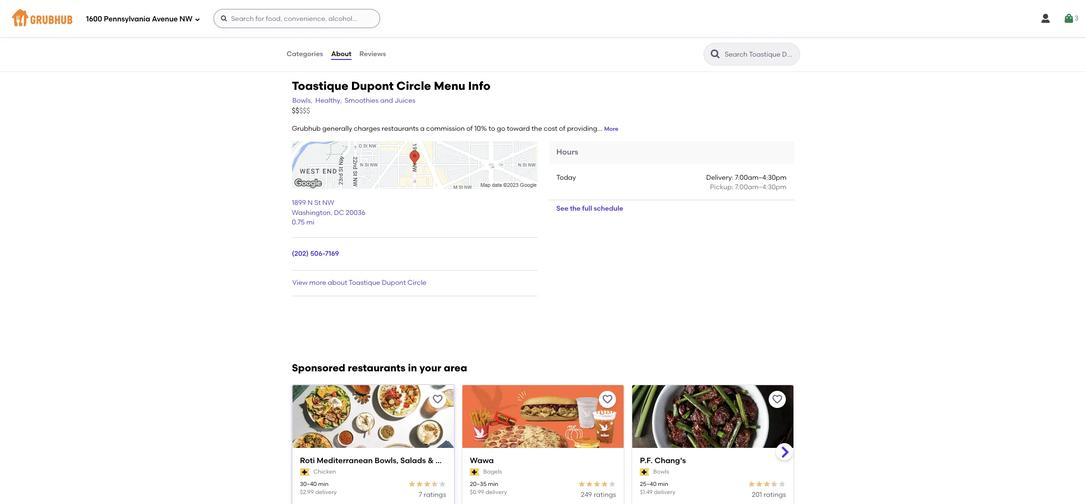 Task type: locate. For each thing, give the bounding box(es) containing it.
toastique
[[292, 79, 349, 93], [349, 279, 380, 287]]

toastique right 'about'
[[349, 279, 380, 287]]

2 horizontal spatial delivery
[[654, 489, 676, 496]]

delivery inside 25–40 min $1.49 delivery
[[654, 489, 676, 496]]

bowls, up $$$$$
[[293, 97, 313, 105]]

1 vertical spatial circle
[[408, 279, 427, 287]]

0 vertical spatial nw
[[180, 15, 193, 23]]

toastique up healthy,
[[292, 79, 349, 93]]

7:00am–4:30pm up pickup: 7:00am–4:30pm
[[735, 174, 787, 182]]

1 ratings from the left
[[424, 491, 446, 499]]

2 7:00am–4:30pm from the top
[[735, 183, 787, 191]]

Search Toastique Dupont Circle search field
[[724, 50, 797, 59]]

7:00am–4:30pm
[[735, 174, 787, 182], [735, 183, 787, 191]]

info
[[468, 79, 491, 93]]

1 vertical spatial nw
[[323, 199, 334, 207]]

0 horizontal spatial of
[[467, 125, 473, 133]]

p.f. chang's  logo image
[[633, 385, 794, 465]]

ratings for mediterranean
[[424, 491, 446, 499]]

dupont
[[351, 79, 394, 93], [382, 279, 406, 287]]

1 horizontal spatial delivery
[[486, 489, 507, 496]]

see
[[557, 205, 569, 213]]

&
[[428, 456, 434, 465]]

sponsored
[[292, 362, 346, 374]]

subscription pass image down 'roti'
[[300, 469, 310, 476]]

star icon image
[[408, 481, 416, 488], [416, 481, 424, 488], [424, 481, 431, 488], [431, 481, 439, 488], [431, 481, 439, 488], [439, 481, 446, 488], [578, 481, 586, 488], [586, 481, 594, 488], [594, 481, 601, 488], [601, 481, 609, 488], [609, 481, 616, 488], [748, 481, 756, 488], [756, 481, 764, 488], [764, 481, 771, 488], [771, 481, 779, 488], [771, 481, 779, 488], [779, 481, 787, 488]]

reviews
[[360, 50, 386, 58]]

subscription pass image
[[470, 469, 480, 476]]

0 horizontal spatial ratings
[[424, 491, 446, 499]]

3 button
[[1064, 10, 1079, 27]]

restaurants left in
[[348, 362, 406, 374]]

(202) 506-7169 button
[[292, 249, 339, 259]]

ratings
[[424, 491, 446, 499], [594, 491, 616, 499], [764, 491, 787, 499]]

1 horizontal spatial of
[[559, 125, 566, 133]]

save this restaurant image
[[602, 394, 614, 405], [772, 394, 784, 405]]

delivery for wawa
[[486, 489, 507, 496]]

nw up ,
[[323, 199, 334, 207]]

min inside 20–35 min $0.99 delivery
[[488, 481, 499, 488]]

bowls, left salads at the bottom left
[[375, 456, 399, 465]]

1 horizontal spatial nw
[[323, 199, 334, 207]]

3 min from the left
[[658, 481, 669, 488]]

1 vertical spatial 7:00am–4:30pm
[[735, 183, 787, 191]]

7:00am–4:30pm for delivery: 7:00am–4:30pm
[[735, 174, 787, 182]]

0 horizontal spatial subscription pass image
[[300, 469, 310, 476]]

delivery inside 30–40 min $2.99 delivery
[[315, 489, 337, 496]]

1 horizontal spatial save this restaurant image
[[772, 394, 784, 405]]

1 save this restaurant image from the left
[[602, 394, 614, 405]]

0 vertical spatial bowls,
[[293, 97, 313, 105]]

$1.49
[[640, 489, 653, 496]]

min down bowls
[[658, 481, 669, 488]]

3 delivery from the left
[[654, 489, 676, 496]]

20036
[[346, 209, 366, 217]]

the left the full
[[570, 205, 581, 213]]

2 save this restaurant image from the left
[[772, 394, 784, 405]]

3 ratings from the left
[[764, 491, 787, 499]]

$0.99
[[470, 489, 484, 496]]

min down bagels
[[488, 481, 499, 488]]

healthy, button
[[315, 96, 342, 106]]

st
[[314, 199, 321, 207]]

your
[[420, 362, 442, 374]]

3 save this restaurant button from the left
[[769, 391, 787, 408]]

smoothies and juices button
[[344, 96, 416, 106]]

0 horizontal spatial save this restaurant image
[[602, 394, 614, 405]]

toward
[[507, 125, 530, 133]]

0 vertical spatial 7:00am–4:30pm
[[735, 174, 787, 182]]

washington
[[292, 209, 331, 217]]

delivery for roti mediterranean bowls, salads & pitas
[[315, 489, 337, 496]]

the left cost
[[532, 125, 542, 133]]

1 save this restaurant button from the left
[[429, 391, 446, 408]]

subscription pass image for roti
[[300, 469, 310, 476]]

2 delivery from the left
[[486, 489, 507, 496]]

p.f. chang's
[[640, 456, 686, 465]]

delivery right $1.49 in the bottom of the page
[[654, 489, 676, 496]]

more
[[605, 126, 619, 132]]

roti mediterranean bowls, salads & pitas
[[300, 456, 455, 465]]

mi
[[307, 219, 315, 227]]

restaurants left a
[[382, 125, 419, 133]]

2 subscription pass image from the left
[[640, 469, 650, 476]]

1 vertical spatial the
[[570, 205, 581, 213]]

2 horizontal spatial svg image
[[1064, 13, 1075, 24]]

0 horizontal spatial min
[[318, 481, 329, 488]]

delivery inside 20–35 min $0.99 delivery
[[486, 489, 507, 496]]

20–35 min $0.99 delivery
[[470, 481, 507, 496]]

0 horizontal spatial delivery
[[315, 489, 337, 496]]

smoothies
[[345, 97, 379, 105]]

nw inside 1899 n st nw washington , dc 20036 0.75 mi
[[323, 199, 334, 207]]

1 horizontal spatial save this restaurant button
[[599, 391, 616, 408]]

categories button
[[286, 37, 324, 71]]

249
[[581, 491, 592, 499]]

1 horizontal spatial subscription pass image
[[640, 469, 650, 476]]

0 horizontal spatial nw
[[180, 15, 193, 23]]

schedule
[[594, 205, 624, 213]]

ratings right 201 on the bottom right
[[764, 491, 787, 499]]

about
[[328, 279, 347, 287]]

201
[[752, 491, 762, 499]]

subscription pass image for p.f.
[[640, 469, 650, 476]]

of
[[467, 125, 473, 133], [559, 125, 566, 133]]

...
[[598, 125, 603, 133]]

1 subscription pass image from the left
[[300, 469, 310, 476]]

nw
[[180, 15, 193, 23], [323, 199, 334, 207]]

of right cost
[[559, 125, 566, 133]]

in
[[408, 362, 417, 374]]

restaurants
[[382, 125, 419, 133], [348, 362, 406, 374]]

svg image
[[1064, 13, 1075, 24], [220, 15, 228, 22], [195, 16, 200, 22]]

0 vertical spatial the
[[532, 125, 542, 133]]

1 horizontal spatial min
[[488, 481, 499, 488]]

nw for avenue
[[180, 15, 193, 23]]

2 horizontal spatial save this restaurant button
[[769, 391, 787, 408]]

2 horizontal spatial min
[[658, 481, 669, 488]]

delivery: 7:00am–4:30pm
[[707, 174, 787, 182]]

1 7:00am–4:30pm from the top
[[735, 174, 787, 182]]

1 vertical spatial toastique
[[349, 279, 380, 287]]

0 vertical spatial circle
[[397, 79, 431, 93]]

7:00am–4:30pm down delivery: 7:00am–4:30pm
[[735, 183, 787, 191]]

the inside button
[[570, 205, 581, 213]]

bowls
[[654, 469, 670, 476]]

0 horizontal spatial save this restaurant button
[[429, 391, 446, 408]]

1 min from the left
[[318, 481, 329, 488]]

0 horizontal spatial svg image
[[195, 16, 200, 22]]

reviews button
[[359, 37, 387, 71]]

the
[[532, 125, 542, 133], [570, 205, 581, 213]]

30–40
[[300, 481, 317, 488]]

249 ratings
[[581, 491, 616, 499]]

chicken
[[314, 469, 336, 476]]

go
[[497, 125, 506, 133]]

ratings right "7"
[[424, 491, 446, 499]]

1 delivery from the left
[[315, 489, 337, 496]]

of left 10%
[[467, 125, 473, 133]]

1 horizontal spatial ratings
[[594, 491, 616, 499]]

ratings for chang's
[[764, 491, 787, 499]]

0 horizontal spatial toastique
[[292, 79, 349, 93]]

delivery right $2.99
[[315, 489, 337, 496]]

bagels
[[484, 469, 502, 476]]

delivery
[[315, 489, 337, 496], [486, 489, 507, 496], [654, 489, 676, 496]]

min for wawa
[[488, 481, 499, 488]]

delivery for p.f. chang's
[[654, 489, 676, 496]]

2 min from the left
[[488, 481, 499, 488]]

nw right avenue
[[180, 15, 193, 23]]

2 horizontal spatial ratings
[[764, 491, 787, 499]]

1600 pennsylvania avenue nw
[[86, 15, 193, 23]]

circle
[[397, 79, 431, 93], [408, 279, 427, 287]]

min inside 25–40 min $1.49 delivery
[[658, 481, 669, 488]]

min inside 30–40 min $2.99 delivery
[[318, 481, 329, 488]]

delivery right $0.99
[[486, 489, 507, 496]]

nw inside main navigation navigation
[[180, 15, 193, 23]]

$2.99
[[300, 489, 314, 496]]

generally
[[323, 125, 352, 133]]

subscription pass image
[[300, 469, 310, 476], [640, 469, 650, 476]]

salads
[[401, 456, 426, 465]]

ratings right 249
[[594, 491, 616, 499]]

min
[[318, 481, 329, 488], [488, 481, 499, 488], [658, 481, 669, 488]]

1 vertical spatial dupont
[[382, 279, 406, 287]]

min down chicken
[[318, 481, 329, 488]]

pickup:
[[710, 183, 734, 191]]

subscription pass image down p.f.
[[640, 469, 650, 476]]

1 vertical spatial restaurants
[[348, 362, 406, 374]]

7
[[419, 491, 422, 499]]

1 horizontal spatial the
[[570, 205, 581, 213]]

1899
[[292, 199, 306, 207]]

and
[[380, 97, 393, 105]]

,
[[331, 209, 333, 217]]

commission
[[426, 125, 465, 133]]

healthy,
[[316, 97, 342, 105]]

0 vertical spatial toastique
[[292, 79, 349, 93]]

1 horizontal spatial bowls,
[[375, 456, 399, 465]]



Task type: vqa. For each thing, say whether or not it's contained in the screenshot.
"breakfast favorites"
no



Task type: describe. For each thing, give the bounding box(es) containing it.
n
[[308, 199, 313, 207]]

pickup: 7:00am–4:30pm
[[710, 183, 787, 191]]

7 ratings
[[419, 491, 446, 499]]

roti mediterranean bowls, salads & pitas logo image
[[293, 385, 454, 465]]

toastique dupont circle menu info
[[292, 79, 491, 93]]

20–35
[[470, 481, 487, 488]]

view
[[293, 279, 308, 287]]

more button
[[605, 125, 619, 133]]

3
[[1075, 14, 1079, 22]]

bowls, healthy, smoothies and juices
[[293, 97, 416, 105]]

0 vertical spatial restaurants
[[382, 125, 419, 133]]

cost
[[544, 125, 558, 133]]

0 horizontal spatial bowls,
[[293, 97, 313, 105]]

(202) 506-7169
[[292, 250, 339, 258]]

more
[[309, 279, 326, 287]]

svg image inside '3' button
[[1064, 13, 1075, 24]]

save this restaurant button for chang's
[[769, 391, 787, 408]]

sponsored restaurants in your area
[[292, 362, 467, 374]]

save this restaurant button for mediterranean
[[429, 391, 446, 408]]

area
[[444, 362, 467, 374]]

2 ratings from the left
[[594, 491, 616, 499]]

providing
[[567, 125, 598, 133]]

menu
[[434, 79, 466, 93]]

save this restaurant image for wawa
[[602, 394, 614, 405]]

today
[[557, 174, 576, 182]]

to
[[489, 125, 496, 133]]

25–40
[[640, 481, 657, 488]]

hours
[[557, 148, 579, 157]]

1899 n st nw washington , dc 20036 0.75 mi
[[292, 199, 366, 227]]

25–40 min $1.49 delivery
[[640, 481, 676, 496]]

main navigation navigation
[[0, 0, 1087, 37]]

2 of from the left
[[559, 125, 566, 133]]

see the full schedule button
[[549, 201, 631, 218]]

min for roti mediterranean bowls, salads & pitas
[[318, 481, 329, 488]]

chang's
[[655, 456, 686, 465]]

7:00am–4:30pm for pickup: 7:00am–4:30pm
[[735, 183, 787, 191]]

min for p.f. chang's
[[658, 481, 669, 488]]

view more about toastique dupont circle
[[293, 279, 427, 287]]

7169
[[325, 250, 339, 258]]

save this restaurant image for p.f. chang's
[[772, 394, 784, 405]]

0 horizontal spatial the
[[532, 125, 542, 133]]

delivery:
[[707, 174, 734, 182]]

roti mediterranean bowls, salads & pitas link
[[300, 456, 455, 467]]

1600
[[86, 15, 102, 23]]

wawa
[[470, 456, 494, 465]]

about
[[331, 50, 352, 58]]

1 of from the left
[[467, 125, 473, 133]]

bowls, button
[[292, 96, 313, 106]]

search icon image
[[710, 49, 721, 60]]

mediterranean
[[317, 456, 373, 465]]

full
[[583, 205, 592, 213]]

about button
[[331, 37, 352, 71]]

grubhub
[[292, 125, 321, 133]]

0.75
[[292, 219, 305, 227]]

save this restaurant image
[[432, 394, 444, 405]]

categories
[[287, 50, 323, 58]]

2 save this restaurant button from the left
[[599, 391, 616, 408]]

see the full schedule
[[557, 205, 624, 213]]

10%
[[475, 125, 487, 133]]

roti
[[300, 456, 315, 465]]

svg image
[[1040, 13, 1052, 24]]

506-
[[310, 250, 325, 258]]

0 vertical spatial dupont
[[351, 79, 394, 93]]

wawa logo image
[[463, 385, 624, 465]]

1 horizontal spatial toastique
[[349, 279, 380, 287]]

201 ratings
[[752, 491, 787, 499]]

p.f.
[[640, 456, 653, 465]]

30–40 min $2.99 delivery
[[300, 481, 337, 496]]

charges
[[354, 125, 380, 133]]

$$
[[292, 107, 299, 115]]

1 vertical spatial bowls,
[[375, 456, 399, 465]]

wawa link
[[470, 456, 616, 467]]

p.f. chang's link
[[640, 456, 787, 467]]

pitas
[[436, 456, 455, 465]]

nw for st
[[323, 199, 334, 207]]

avenue
[[152, 15, 178, 23]]

(202)
[[292, 250, 309, 258]]

Search for food, convenience, alcohol... search field
[[214, 9, 380, 28]]

$$$$$
[[292, 107, 310, 115]]

grubhub generally charges restaurants a commission of 10% to go toward the cost of providing ... more
[[292, 125, 619, 133]]

1 horizontal spatial svg image
[[220, 15, 228, 22]]

dc
[[334, 209, 344, 217]]

a
[[420, 125, 425, 133]]

pennsylvania
[[104, 15, 150, 23]]

juices
[[395, 97, 416, 105]]



